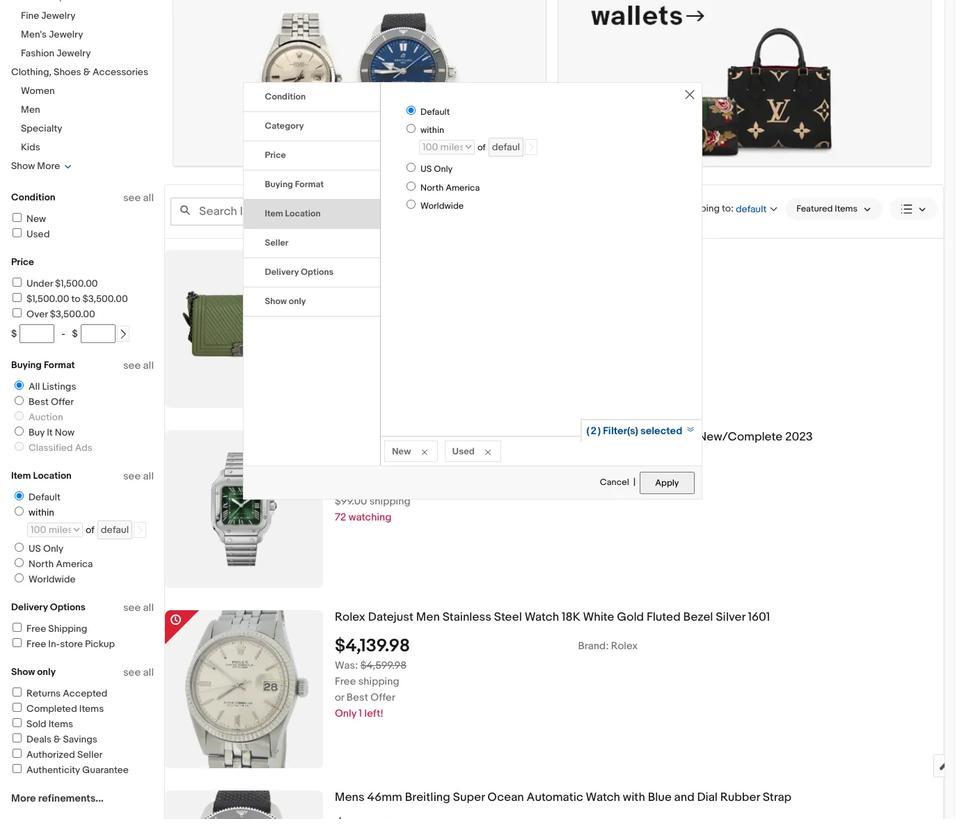 Task type: vqa. For each thing, say whether or not it's contained in the screenshot.
the bottom Items
yes



Task type: describe. For each thing, give the bounding box(es) containing it.
santos
[[376, 430, 413, 444]]

offer inside free shipping or best offer 30 watching
[[371, 315, 396, 328]]

buy
[[29, 427, 45, 439]]

classified ads
[[29, 442, 93, 454]]

2 vertical spatial jewelry
[[57, 47, 91, 59]]

all for all listings
[[143, 359, 154, 373]]

bezel
[[684, 611, 714, 625]]

worldwide for worldwide radio
[[29, 574, 76, 586]]

1 vertical spatial $1,500.00
[[26, 293, 69, 305]]

$99.00
[[335, 495, 367, 508]]

Authenticity Guarantee checkbox
[[13, 765, 22, 774]]

Classified Ads radio
[[15, 442, 24, 451]]

brand: rolex was: $4,599.98 free shipping or best offer only 1 left!
[[335, 640, 638, 721]]

under
[[26, 278, 53, 290]]

submit price range image
[[118, 330, 128, 339]]

Free Shipping checkbox
[[13, 623, 22, 632]]

listings
[[42, 381, 76, 393]]

1 vertical spatial show
[[265, 296, 287, 307]]

New checkbox
[[13, 213, 22, 222]]

savings
[[63, 734, 97, 746]]

see all for free shipping
[[123, 602, 154, 615]]

authenticity guarantee link
[[10, 765, 129, 777]]

1 vertical spatial new
[[392, 446, 411, 457]]

1 horizontal spatial location
[[285, 208, 321, 219]]

1 vertical spatial more
[[11, 793, 36, 806]]

0 horizontal spatial location
[[33, 470, 72, 482]]

0 horizontal spatial rolex
[[335, 611, 366, 625]]

US Only radio
[[15, 543, 24, 552]]

1 vertical spatial seller
[[77, 749, 103, 761]]

1 vertical spatial watch
[[586, 791, 621, 805]]

returns accepted link
[[10, 688, 108, 700]]

see all for returns accepted
[[123, 667, 154, 680]]

brand: for cartier
[[579, 460, 609, 473]]

it
[[47, 427, 53, 439]]

store
[[60, 639, 83, 651]]

1 horizontal spatial item
[[265, 208, 283, 219]]

1 vertical spatial buying format
[[11, 359, 75, 371]]

0 vertical spatial $3,500.00
[[83, 293, 128, 305]]

over $3,500.00
[[26, 309, 95, 320]]

chanel
[[335, 250, 373, 264]]

free inside 'brand: rolex was: $4,599.98 free shipping or best offer only 1 left!'
[[335, 676, 356, 689]]

buy it now link
[[9, 427, 77, 439]]

completed items link
[[10, 704, 104, 715]]

$1,500.00 to $3,500.00 link
[[10, 293, 128, 305]]

steel inside "link"
[[567, 430, 595, 444]]

fine jewelry men's jewelry fashion jewelry
[[21, 10, 91, 59]]

men's
[[21, 29, 47, 40]]

only for us only radio
[[434, 164, 453, 175]]

flap
[[585, 250, 608, 264]]

clothing, shoes & accessories women men specialty kids
[[11, 66, 148, 153]]

light
[[611, 250, 638, 264]]

cancel button
[[600, 471, 630, 495]]

free for free shipping
[[26, 623, 46, 635]]

show more button
[[11, 160, 72, 172]]

0 vertical spatial new
[[26, 213, 46, 225]]

1
[[359, 708, 362, 721]]

see for returns accepted
[[123, 667, 141, 680]]

men link
[[21, 104, 40, 116]]

see all button for free shipping
[[123, 602, 154, 615]]

specialty
[[21, 123, 62, 134]]

authorized seller link
[[10, 749, 103, 761]]

1 vertical spatial offer
[[51, 396, 74, 408]]

1 vertical spatial default text field
[[97, 521, 132, 540]]

1 vertical spatial format
[[44, 359, 75, 371]]

all
[[29, 381, 40, 393]]

women
[[21, 85, 55, 97]]

0 horizontal spatial options
[[50, 602, 86, 614]]

1 horizontal spatial format
[[295, 179, 324, 190]]

fine
[[21, 10, 39, 22]]

& inside clothing, shoes & accessories women men specialty kids
[[83, 66, 91, 78]]

us only link
[[9, 543, 66, 555]]

dial inside "link"
[[675, 430, 696, 444]]

35.1mm
[[463, 430, 503, 444]]

more refinements...
[[11, 793, 104, 806]]

30
[[335, 331, 348, 344]]

1 horizontal spatial cartier
[[611, 460, 645, 473]]

1 vertical spatial show only
[[11, 667, 56, 678]]

only inside 'brand: rolex was: $4,599.98 free shipping or best offer only 1 left!'
[[335, 708, 357, 721]]

deals & savings link
[[10, 734, 97, 746]]

fashion jewelry link
[[21, 47, 91, 59]]

mens 46mm breitling super ocean automatic watch with blue and dial rubber strap link
[[335, 791, 944, 806]]

0 vertical spatial america
[[446, 182, 480, 194]]

free shipping link
[[10, 623, 87, 635]]

guarantee
[[82, 765, 129, 777]]

bag
[[677, 250, 698, 264]]

1 vertical spatial $3,500.00
[[50, 309, 95, 320]]

new/complete
[[699, 430, 783, 444]]

under $1,500.00 link
[[10, 278, 98, 290]]

US Only radio
[[407, 163, 416, 172]]

Buy It Now radio
[[15, 427, 24, 436]]

best inside free shipping or best offer 30 watching
[[347, 315, 368, 328]]

0 vertical spatial used
[[26, 228, 50, 240]]

0 vertical spatial condition
[[265, 91, 306, 102]]

0 vertical spatial show only
[[265, 296, 306, 307]]

handbags image
[[559, 0, 931, 166]]

1 horizontal spatial north america radio
[[407, 182, 416, 191]]

1 horizontal spatial buying format
[[265, 179, 324, 190]]

within for left within option
[[29, 507, 54, 519]]

ads
[[75, 442, 93, 454]]

see all for all listings
[[123, 359, 154, 373]]

watches image
[[173, 0, 546, 166]]

quilted
[[472, 250, 512, 264]]

$ for minimum value text field
[[11, 328, 17, 340]]

mens 46mm breitling super ocean automatic watch with blue and dial rubber strap
[[335, 791, 792, 805]]

shoes
[[54, 66, 81, 78]]

shipping for best
[[359, 299, 400, 312]]

Free In-store Pickup checkbox
[[13, 639, 22, 648]]

boy
[[562, 250, 583, 264]]

automatic
[[527, 791, 584, 805]]

Deals & Savings checkbox
[[13, 734, 22, 743]]

clothing, shoes & accessories link
[[11, 66, 148, 78]]

0 vertical spatial price
[[265, 150, 286, 161]]

all for free shipping
[[143, 602, 154, 615]]

Used checkbox
[[13, 228, 22, 238]]

Worldwide radio
[[407, 200, 416, 209]]

1 horizontal spatial options
[[301, 267, 334, 278]]

worldwide link
[[9, 574, 78, 586]]

0 vertical spatial $1,500.00
[[55, 278, 98, 290]]

cartier inside cartier santos medium 35.1mm wssa0061 steel roman green dial new/complete 2023 "link"
[[335, 430, 373, 444]]

$1,500.00 to $3,500.00 checkbox
[[13, 293, 22, 302]]

0 horizontal spatial delivery options
[[11, 602, 86, 614]]

1 vertical spatial best
[[29, 396, 49, 408]]

see all button for new
[[123, 192, 154, 205]]

shipping
[[48, 623, 87, 635]]

1 horizontal spatial medium
[[515, 250, 560, 264]]

authenticity
[[26, 765, 80, 777]]

2 vertical spatial show
[[11, 667, 35, 678]]

see all button for returns accepted
[[123, 667, 154, 680]]

see all button for all listings
[[123, 359, 154, 373]]

1 vertical spatial north america
[[29, 559, 93, 570]]

roman
[[598, 430, 636, 444]]

buy it now
[[29, 427, 75, 439]]

default for default radio at the top of page
[[421, 106, 450, 117]]

0 vertical spatial green
[[640, 250, 675, 264]]

1 vertical spatial jewelry
[[49, 29, 83, 40]]

1 horizontal spatial north america
[[421, 182, 480, 194]]

0 vertical spatial of
[[478, 142, 486, 153]]

men inside clothing, shoes & accessories women men specialty kids
[[21, 104, 40, 116]]

1 horizontal spatial more
[[37, 160, 60, 172]]

1 vertical spatial price
[[11, 256, 34, 268]]

close image
[[685, 90, 695, 99]]

with
[[623, 791, 646, 805]]

us only for us only radio
[[421, 164, 453, 175]]

see for new
[[123, 192, 141, 205]]

0 horizontal spatial within radio
[[15, 507, 24, 516]]

0 horizontal spatial steel
[[494, 611, 522, 625]]

chanel calfskin chevron quilted medium boy flap light green bag link
[[335, 250, 944, 265]]

cartier santos medium 35.1mm wssa0061 steel roman green dial new/complete 2023 link
[[335, 430, 944, 445]]

under $1,500.00
[[26, 278, 98, 290]]

0 horizontal spatial america
[[56, 559, 93, 570]]

-
[[61, 328, 65, 340]]

none text field handbags
[[559, 0, 931, 166]]

fluted
[[647, 611, 681, 625]]

1 horizontal spatial seller
[[265, 237, 289, 248]]

men inside rolex datejust men stainless steel watch 18k white gold fluted bezel silver 1601 link
[[416, 611, 440, 625]]

(
[[587, 425, 590, 438]]

shipping for watching
[[370, 495, 411, 508]]

rolex datejust men stainless steel watch 18k white gold fluted bezel silver 1601 link
[[335, 611, 944, 625]]

completed
[[26, 704, 77, 715]]

1 vertical spatial dial
[[698, 791, 718, 805]]

to
[[71, 293, 80, 305]]

watching inside $99.00 shipping 72 watching
[[349, 511, 392, 524]]

$1,500.00 to $3,500.00
[[26, 293, 128, 305]]

Returns Accepted checkbox
[[13, 688, 22, 697]]

sold items
[[26, 719, 73, 731]]

0 vertical spatial item location
[[265, 208, 321, 219]]

2
[[591, 425, 597, 438]]

1601
[[748, 611, 771, 625]]

see for free shipping
[[123, 602, 141, 615]]

was:
[[335, 659, 358, 673]]

category
[[265, 120, 304, 131]]

Maximum Value text field
[[81, 325, 115, 343]]

default link
[[9, 492, 63, 504]]

go image
[[135, 526, 145, 536]]

see for default
[[123, 470, 141, 483]]

0 vertical spatial delivery
[[265, 267, 299, 278]]

72
[[335, 511, 347, 524]]

calfskin
[[376, 250, 420, 264]]

all for default
[[143, 470, 154, 483]]

see all for new
[[123, 192, 154, 205]]

silver
[[716, 611, 746, 625]]

all for returns accepted
[[143, 667, 154, 680]]

0 vertical spatial default text field
[[489, 138, 524, 157]]

pickup
[[85, 639, 115, 651]]

1 vertical spatial north america radio
[[15, 559, 24, 568]]

0 horizontal spatial of
[[86, 524, 95, 536]]

1 vertical spatial condition
[[11, 192, 55, 203]]

0 horizontal spatial item location
[[11, 470, 72, 482]]

auction
[[29, 412, 63, 423]]

see all button for default
[[123, 470, 154, 483]]

offer inside 'brand: rolex was: $4,599.98 free shipping or best offer only 1 left!'
[[371, 692, 396, 705]]



Task type: locate. For each thing, give the bounding box(es) containing it.
watching right 30
[[350, 331, 393, 344]]

worldwide down 'north america' link
[[29, 574, 76, 586]]

0 vertical spatial cartier
[[335, 430, 373, 444]]

ocean
[[488, 791, 524, 805]]

show
[[11, 160, 35, 172], [265, 296, 287, 307], [11, 667, 35, 678]]

Completed Items checkbox
[[13, 704, 22, 713]]

free in-store pickup link
[[10, 639, 115, 651]]

jewelry up clothing, shoes & accessories link
[[57, 47, 91, 59]]

or up 30
[[335, 315, 344, 328]]

dial right and
[[698, 791, 718, 805]]

or down was:
[[335, 692, 344, 705]]

cancel
[[600, 477, 630, 488]]

see for all listings
[[123, 359, 141, 373]]

options up "shipping"
[[50, 602, 86, 614]]

1 vertical spatial item
[[11, 470, 31, 482]]

over
[[26, 309, 48, 320]]

best offer
[[29, 396, 74, 408]]

men down women link
[[21, 104, 40, 116]]

see all
[[123, 192, 154, 205], [123, 359, 154, 373], [123, 470, 154, 483], [123, 602, 154, 615], [123, 667, 154, 680]]

1 horizontal spatial price
[[265, 150, 286, 161]]

cartier up cancel
[[611, 460, 645, 473]]

authenticity guarantee
[[26, 765, 129, 777]]

used link
[[10, 228, 50, 240]]

1 horizontal spatial default text field
[[489, 138, 524, 157]]

cartier up $6,321.00
[[335, 430, 373, 444]]

0 vertical spatial best
[[347, 315, 368, 328]]

medium inside "link"
[[416, 430, 460, 444]]

brand: for rolex
[[579, 640, 609, 653]]

0 vertical spatial north america
[[421, 182, 480, 194]]

worldwide right worldwide option
[[421, 201, 464, 212]]

offer
[[371, 315, 396, 328], [51, 396, 74, 408], [371, 692, 396, 705]]

cartier santos medium 35.1mm wssa0061 steel roman green dial new/complete 2023 image
[[165, 450, 323, 569]]

1 horizontal spatial watch
[[586, 791, 621, 805]]

price
[[265, 150, 286, 161], [11, 256, 34, 268]]

2 none text field from the left
[[559, 0, 931, 166]]

over $3,500.00 link
[[10, 309, 95, 320]]

north america radio up worldwide option
[[407, 182, 416, 191]]

1 or from the top
[[335, 315, 344, 328]]

north america radio up worldwide radio
[[15, 559, 24, 568]]

worldwide
[[421, 201, 464, 212], [29, 574, 76, 586]]

best up auction link
[[29, 396, 49, 408]]

default right default option
[[29, 492, 60, 504]]

shipping down $4,599.98
[[359, 676, 400, 689]]

items down accepted
[[79, 704, 104, 715]]

only left 1
[[335, 708, 357, 721]]

Worldwide radio
[[15, 574, 24, 583]]

within
[[421, 125, 444, 136], [29, 507, 54, 519]]

offer down $5,999.00
[[371, 315, 396, 328]]

or
[[335, 315, 344, 328], [335, 692, 344, 705]]

mens 46mm breitling super ocean automatic watch with blue and dial rubber strap image
[[167, 791, 321, 820]]

2 $ from the left
[[72, 328, 78, 340]]

deals
[[26, 734, 52, 746]]

1 none text field from the left
[[173, 0, 546, 166]]

0 horizontal spatial condition
[[11, 192, 55, 203]]

only
[[289, 296, 306, 307], [37, 667, 56, 678]]

steel left )
[[567, 430, 595, 444]]

us
[[421, 164, 432, 175], [29, 543, 41, 555]]

$4,599.98
[[361, 659, 407, 673]]

condition
[[265, 91, 306, 102], [11, 192, 55, 203]]

4 see all from the top
[[123, 602, 154, 615]]

rolex up $4,139.98
[[335, 611, 366, 625]]

shipping inside $99.00 shipping 72 watching
[[370, 495, 411, 508]]

items for sold items
[[49, 719, 73, 731]]

shipping down $6,321.00
[[370, 495, 411, 508]]

within radio
[[407, 124, 416, 133], [15, 507, 24, 516]]

within radio down default radio at the top of page
[[407, 124, 416, 133]]

best up 1
[[347, 692, 368, 705]]

buying format up all listings link
[[11, 359, 75, 371]]

2 all from the top
[[143, 359, 154, 373]]

$ right -
[[72, 328, 78, 340]]

price up under $1,500.00 checkbox at the left top
[[11, 256, 34, 268]]

North America radio
[[407, 182, 416, 191], [15, 559, 24, 568]]

1 horizontal spatial us
[[421, 164, 432, 175]]

0 vertical spatial seller
[[265, 237, 289, 248]]

1 see from the top
[[123, 192, 141, 205]]

0 horizontal spatial dial
[[675, 430, 696, 444]]

more down kids link
[[37, 160, 60, 172]]

Under $1,500.00 checkbox
[[13, 278, 22, 287]]

medium left boy
[[515, 250, 560, 264]]

0 horizontal spatial within
[[29, 507, 54, 519]]

0 horizontal spatial north america
[[29, 559, 93, 570]]

condition up new link
[[11, 192, 55, 203]]

green
[[640, 250, 675, 264], [639, 430, 673, 444]]

1 all from the top
[[143, 192, 154, 205]]

$3,500.00 down to in the left top of the page
[[50, 309, 95, 320]]

1 vertical spatial buying
[[11, 359, 42, 371]]

0 vertical spatial medium
[[515, 250, 560, 264]]

0 horizontal spatial cartier
[[335, 430, 373, 444]]

all listings link
[[9, 381, 79, 393]]

5 see from the top
[[123, 667, 141, 680]]

women link
[[21, 85, 55, 97]]

buying format down 'category'
[[265, 179, 324, 190]]

free shipping or best offer 30 watching
[[335, 299, 400, 344]]

1 horizontal spatial used
[[452, 446, 475, 457]]

1 vertical spatial used
[[452, 446, 475, 457]]

All Listings radio
[[15, 381, 24, 390]]

1 horizontal spatial delivery
[[265, 267, 299, 278]]

format up listings
[[44, 359, 75, 371]]

tab list
[[243, 83, 380, 317]]

watch left with
[[586, 791, 621, 805]]

0 horizontal spatial us only
[[29, 543, 63, 555]]

0 vertical spatial jewelry
[[41, 10, 76, 22]]

selected
[[641, 425, 683, 438]]

$1,500.00 up over $3,500.00 "link" at the left top of the page
[[26, 293, 69, 305]]

rolex
[[335, 611, 366, 625], [611, 640, 638, 653]]

( 2 ) filter(s) selected
[[587, 425, 683, 438]]

0 horizontal spatial buying format
[[11, 359, 75, 371]]

buying down 'category'
[[265, 179, 293, 190]]

us right us only radio
[[421, 164, 432, 175]]

new up used link
[[26, 213, 46, 225]]

brand: inside 'brand: rolex was: $4,599.98 free shipping or best offer only 1 left!'
[[579, 640, 609, 653]]

free left in-
[[26, 639, 46, 651]]

1 $ from the left
[[11, 328, 17, 340]]

us only right us only radio
[[421, 164, 453, 175]]

men's jewelry link
[[21, 29, 83, 40]]

0 horizontal spatial only
[[37, 667, 56, 678]]

free right free shipping option
[[26, 623, 46, 635]]

1 vertical spatial north
[[29, 559, 54, 570]]

3 see all from the top
[[123, 470, 154, 483]]

0 horizontal spatial men
[[21, 104, 40, 116]]

0 vertical spatial offer
[[371, 315, 396, 328]]

only up 'north america' link
[[43, 543, 63, 555]]

condition up 'category'
[[265, 91, 306, 102]]

0 vertical spatial us
[[421, 164, 432, 175]]

kids link
[[21, 141, 40, 153]]

Minimum Value text field
[[20, 325, 54, 343]]

$99.00 shipping 72 watching
[[335, 495, 411, 524]]

0 horizontal spatial item
[[11, 470, 31, 482]]

used down 35.1mm
[[452, 446, 475, 457]]

1 vertical spatial rolex
[[611, 640, 638, 653]]

0 horizontal spatial us
[[29, 543, 41, 555]]

default
[[421, 106, 450, 117], [29, 492, 60, 504]]

3 see from the top
[[123, 470, 141, 483]]

0 horizontal spatial watch
[[525, 611, 559, 625]]

price down 'category'
[[265, 150, 286, 161]]

breitling
[[405, 791, 451, 805]]

Best Offer radio
[[15, 396, 24, 405]]

watching down $99.00
[[349, 511, 392, 524]]

Over $3,500.00 checkbox
[[13, 309, 22, 318]]

free up 30
[[335, 299, 356, 312]]

Sold Items checkbox
[[13, 719, 22, 728]]

green inside "link"
[[639, 430, 673, 444]]

1 horizontal spatial worldwide
[[421, 201, 464, 212]]

more
[[37, 160, 60, 172], [11, 793, 36, 806]]

0 vertical spatial format
[[295, 179, 324, 190]]

worldwide for worldwide option
[[421, 201, 464, 212]]

white
[[583, 611, 615, 625]]

north for rightmost north america radio
[[421, 182, 444, 194]]

1 horizontal spatial dial
[[698, 791, 718, 805]]

$ for maximum value text field
[[72, 328, 78, 340]]

steel right stainless
[[494, 611, 522, 625]]

shipping inside 'brand: rolex was: $4,599.98 free shipping or best offer only 1 left!'
[[359, 676, 400, 689]]

or inside free shipping or best offer 30 watching
[[335, 315, 344, 328]]

1 vertical spatial within radio
[[15, 507, 24, 516]]

&
[[83, 66, 91, 78], [54, 734, 61, 746]]

mens
[[335, 791, 365, 805]]

rubber
[[721, 791, 761, 805]]

show only
[[265, 296, 306, 307], [11, 667, 56, 678]]

$1,500.00
[[55, 278, 98, 290], [26, 293, 69, 305]]

offer down listings
[[51, 396, 74, 408]]

1 vertical spatial or
[[335, 692, 344, 705]]

sold items link
[[10, 719, 73, 731]]

1 horizontal spatial condition
[[265, 91, 306, 102]]

1 see all button from the top
[[123, 192, 154, 205]]

0 horizontal spatial used
[[26, 228, 50, 240]]

$1,500.00 up to in the left top of the page
[[55, 278, 98, 290]]

specialty link
[[21, 123, 62, 134]]

$5,999.00
[[335, 275, 417, 297]]

show more
[[11, 160, 60, 172]]

1 brand: from the top
[[579, 460, 609, 473]]

5 see all from the top
[[123, 667, 154, 680]]

1 vertical spatial america
[[56, 559, 93, 570]]

1 horizontal spatial none text field
[[559, 0, 931, 166]]

or inside 'brand: rolex was: $4,599.98 free shipping or best offer only 1 left!'
[[335, 692, 344, 705]]

all listings
[[29, 381, 76, 393]]

0 vertical spatial watching
[[350, 331, 393, 344]]

$3,500.00
[[83, 293, 128, 305], [50, 309, 95, 320]]

2 see all button from the top
[[123, 359, 154, 373]]

4 see all button from the top
[[123, 602, 154, 615]]

watching inside free shipping or best offer 30 watching
[[350, 331, 393, 344]]

brand: up cancel
[[579, 460, 609, 473]]

watch left 18k
[[525, 611, 559, 625]]

green left bag
[[640, 250, 675, 264]]

1 vertical spatial within
[[29, 507, 54, 519]]

watching
[[350, 331, 393, 344], [349, 511, 392, 524]]

default for default option
[[29, 492, 60, 504]]

0 horizontal spatial north
[[29, 559, 54, 570]]

north america
[[421, 182, 480, 194], [29, 559, 93, 570]]

rolex down gold
[[611, 640, 638, 653]]

free for free in-store pickup
[[26, 639, 46, 651]]

more down authenticity guarantee option
[[11, 793, 36, 806]]

returns
[[26, 688, 61, 700]]

1 horizontal spatial delivery options
[[265, 267, 334, 278]]

used down new link
[[26, 228, 50, 240]]

in-
[[48, 639, 60, 651]]

Apply submit
[[640, 472, 695, 494]]

1 horizontal spatial show only
[[265, 296, 306, 307]]

dial up apply submit
[[675, 430, 696, 444]]

green right roman
[[639, 430, 673, 444]]

0 vertical spatial steel
[[567, 430, 595, 444]]

us only up 'north america' link
[[29, 543, 63, 555]]

1 horizontal spatial new
[[392, 446, 411, 457]]

default text field
[[489, 138, 524, 157], [97, 521, 132, 540]]

0 horizontal spatial price
[[11, 256, 34, 268]]

medium
[[515, 250, 560, 264], [416, 430, 460, 444]]

Auction radio
[[15, 412, 24, 421]]

jewelry up men's jewelry link
[[41, 10, 76, 22]]

0 vertical spatial brand:
[[579, 460, 609, 473]]

north america up worldwide link
[[29, 559, 93, 570]]

1 vertical spatial delivery options
[[11, 602, 86, 614]]

free down was:
[[335, 676, 356, 689]]

3 see all button from the top
[[123, 470, 154, 483]]

free inside free shipping or best offer 30 watching
[[335, 299, 356, 312]]

1 horizontal spatial &
[[83, 66, 91, 78]]

only for us only option
[[43, 543, 63, 555]]

datejust
[[368, 611, 414, 625]]

format
[[295, 179, 324, 190], [44, 359, 75, 371]]

rolex inside 'brand: rolex was: $4,599.98 free shipping or best offer only 1 left!'
[[611, 640, 638, 653]]

0 horizontal spatial $
[[11, 328, 17, 340]]

$4,139.98
[[335, 636, 410, 657]]

1 horizontal spatial men
[[416, 611, 440, 625]]

0 vertical spatial location
[[285, 208, 321, 219]]

1 vertical spatial items
[[49, 719, 73, 731]]

items for completed items
[[79, 704, 104, 715]]

auction link
[[9, 412, 66, 423]]

5 see all button from the top
[[123, 667, 154, 680]]

deals & savings
[[26, 734, 97, 746]]

seller
[[265, 237, 289, 248], [77, 749, 103, 761]]

2 vertical spatial only
[[335, 708, 357, 721]]

and
[[675, 791, 695, 805]]

see all for default
[[123, 470, 154, 483]]

us right us only option
[[29, 543, 41, 555]]

shipping down $5,999.00
[[359, 299, 400, 312]]

2 or from the top
[[335, 692, 344, 705]]

within radio down default option
[[15, 507, 24, 516]]

format down 'category'
[[295, 179, 324, 190]]

none text field watches
[[173, 0, 546, 166]]

men
[[21, 104, 40, 116], [416, 611, 440, 625]]

tab list containing condition
[[243, 83, 380, 317]]

1 horizontal spatial rolex
[[611, 640, 638, 653]]

1 horizontal spatial $
[[72, 328, 78, 340]]

steel
[[567, 430, 595, 444], [494, 611, 522, 625]]

medium right santos
[[416, 430, 460, 444]]

north america link
[[9, 559, 96, 570]]

1 horizontal spatial item location
[[265, 208, 321, 219]]

0 horizontal spatial buying
[[11, 359, 42, 371]]

options left $5,999.00
[[301, 267, 334, 278]]

1 horizontal spatial only
[[289, 296, 306, 307]]

1 vertical spatial delivery
[[11, 602, 48, 614]]

north for bottommost north america radio
[[29, 559, 54, 570]]

left!
[[365, 708, 384, 721]]

only right us only radio
[[434, 164, 453, 175]]

sold
[[26, 719, 46, 731]]

1 vertical spatial brand:
[[579, 640, 609, 653]]

us for us only radio
[[421, 164, 432, 175]]

Default radio
[[407, 106, 416, 115]]

shipping inside free shipping or best offer 30 watching
[[359, 299, 400, 312]]

& up "authorized seller" link
[[54, 734, 61, 746]]

buying
[[265, 179, 293, 190], [11, 359, 42, 371]]

0 vertical spatial north
[[421, 182, 444, 194]]

None text field
[[173, 0, 546, 166], [559, 0, 931, 166]]

1 horizontal spatial of
[[478, 142, 486, 153]]

5 all from the top
[[143, 667, 154, 680]]

Default radio
[[15, 492, 24, 501]]

new link
[[10, 213, 46, 225]]

men right datejust
[[416, 611, 440, 625]]

best inside 'brand: rolex was: $4,599.98 free shipping or best offer only 1 left!'
[[347, 692, 368, 705]]

1 horizontal spatial within radio
[[407, 124, 416, 133]]

brand: down white
[[579, 640, 609, 653]]

1 vertical spatial location
[[33, 470, 72, 482]]

returns accepted
[[26, 688, 108, 700]]

us for us only option
[[29, 543, 41, 555]]

2 vertical spatial shipping
[[359, 676, 400, 689]]

$3,500.00 right to in the left top of the page
[[83, 293, 128, 305]]

2023
[[786, 430, 813, 444]]

buying up the all listings radio
[[11, 359, 42, 371]]

strap
[[763, 791, 792, 805]]

chevron
[[423, 250, 469, 264]]

1 vertical spatial &
[[54, 734, 61, 746]]

within for within option to the right
[[421, 125, 444, 136]]

us only for us only option
[[29, 543, 63, 555]]

wssa0061
[[506, 430, 565, 444]]

accessories
[[93, 66, 148, 78]]

blue
[[648, 791, 672, 805]]

& right shoes
[[83, 66, 91, 78]]

$ down over $3,500.00 option
[[11, 328, 17, 340]]

2 see from the top
[[123, 359, 141, 373]]

free for free shipping or best offer 30 watching
[[335, 299, 356, 312]]

0 vertical spatial only
[[434, 164, 453, 175]]

north america up chevron
[[421, 182, 480, 194]]

gold
[[617, 611, 644, 625]]

location
[[285, 208, 321, 219], [33, 470, 72, 482]]

jewelry up fashion jewelry link
[[49, 29, 83, 40]]

2 see all from the top
[[123, 359, 154, 373]]

0 horizontal spatial seller
[[77, 749, 103, 761]]

1 see all from the top
[[123, 192, 154, 205]]

Authorized Seller checkbox
[[13, 749, 22, 759]]

new down santos
[[392, 446, 411, 457]]

0 vertical spatial men
[[21, 104, 40, 116]]

items up deals & savings
[[49, 719, 73, 731]]

4 all from the top
[[143, 602, 154, 615]]

1 horizontal spatial only
[[335, 708, 357, 721]]

0 vertical spatial default
[[421, 106, 450, 117]]

0 vertical spatial shipping
[[359, 299, 400, 312]]

4 see from the top
[[123, 602, 141, 615]]

chanel calfskin chevron quilted medium boy flap light green bag image
[[165, 250, 323, 408]]

default right default radio at the top of page
[[421, 106, 450, 117]]

buying inside tab list
[[265, 179, 293, 190]]

all for new
[[143, 192, 154, 205]]

0 vertical spatial show
[[11, 160, 35, 172]]

offer up left!
[[371, 692, 396, 705]]

1 horizontal spatial us only
[[421, 164, 453, 175]]

0 vertical spatial only
[[289, 296, 306, 307]]

2 brand: from the top
[[579, 640, 609, 653]]

1 vertical spatial item location
[[11, 470, 72, 482]]

3 all from the top
[[143, 470, 154, 483]]

best up 30
[[347, 315, 368, 328]]

fashion
[[21, 47, 54, 59]]

1 vertical spatial only
[[43, 543, 63, 555]]

rolex datejust men stainless steel watch 18k white gold fluted bezel silver 1601 image
[[175, 611, 313, 769]]

0 horizontal spatial only
[[43, 543, 63, 555]]

0 vertical spatial item
[[265, 208, 283, 219]]



